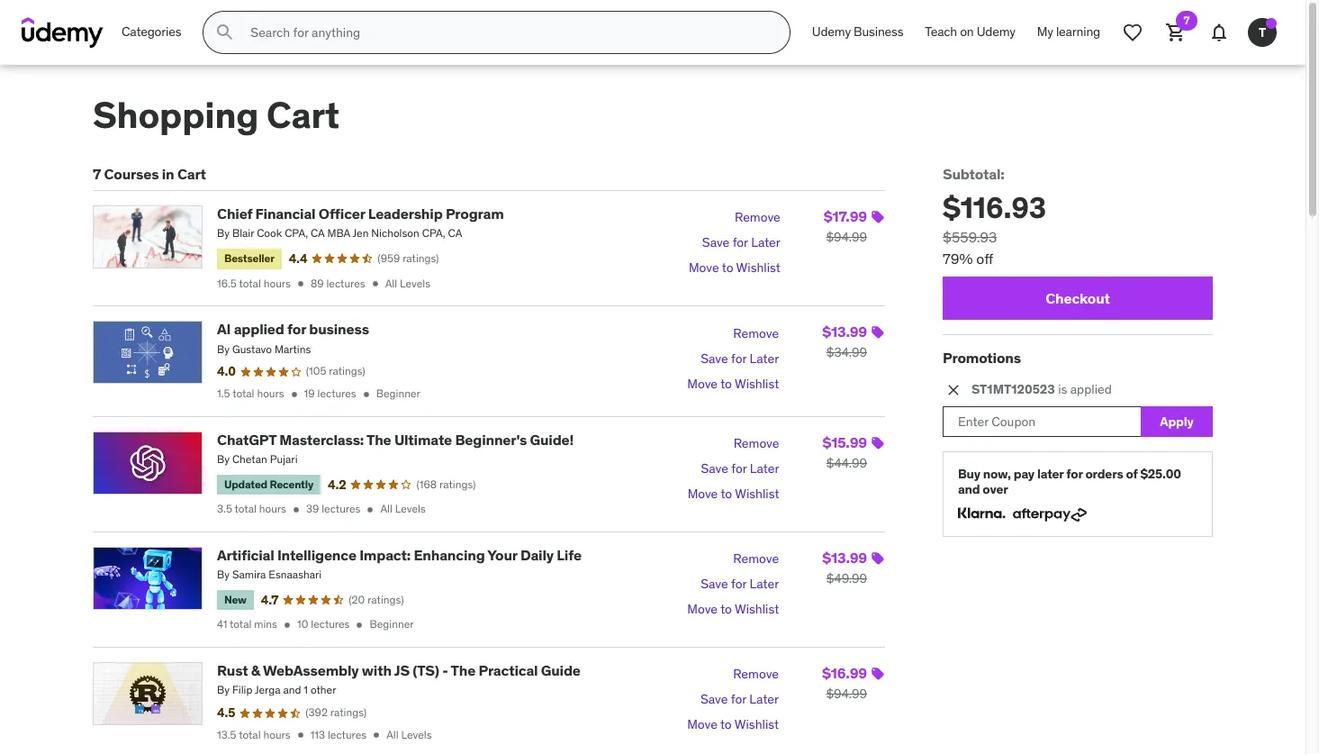 Task type: vqa. For each thing, say whether or not it's contained in the screenshot.
The to the left
yes



Task type: locate. For each thing, give the bounding box(es) containing it.
4 by from the top
[[217, 568, 230, 581]]

1 vertical spatial and
[[283, 683, 301, 697]]

hours down updated recently at the left
[[259, 502, 286, 516]]

1 horizontal spatial and
[[959, 481, 981, 497]]

all right 113 lectures
[[387, 728, 399, 741]]

beginner for 19 lectures
[[376, 387, 421, 400]]

move to wishlist button for $17.99
[[689, 256, 781, 281]]

total for chief
[[239, 276, 261, 290]]

wishlist for $13.99
[[735, 601, 779, 617]]

for
[[733, 235, 748, 251], [287, 320, 306, 338], [732, 350, 747, 366], [732, 460, 747, 477], [1067, 466, 1083, 482], [732, 576, 747, 592], [731, 691, 747, 708]]

ratings) inside the 959 ratings element
[[403, 251, 439, 265]]

2 coupon icon image from the top
[[871, 326, 886, 340]]

2 vertical spatial all
[[387, 728, 399, 741]]

ratings) right (20
[[368, 593, 404, 606]]

7 left courses
[[93, 165, 101, 183]]

subtotal:
[[943, 165, 1005, 183]]

remove left $13.99 $49.99
[[734, 551, 779, 567]]

lectures for the
[[322, 502, 361, 516]]

2 by from the top
[[217, 342, 230, 355]]

udemy business
[[812, 24, 904, 40]]

2 $94.99 from the top
[[826, 686, 868, 702]]

ratings) up 113 lectures
[[330, 706, 367, 719]]

over
[[983, 481, 1009, 497]]

and
[[959, 481, 981, 497], [283, 683, 301, 697]]

1 horizontal spatial cart
[[267, 93, 340, 138]]

0 horizontal spatial 7
[[93, 165, 101, 183]]

0 horizontal spatial udemy
[[812, 24, 851, 40]]

113
[[310, 728, 325, 741]]

lectures down 4.2
[[322, 502, 361, 516]]

41 total mins
[[217, 618, 277, 631]]

remove button left $17.99
[[735, 206, 781, 231]]

webassembly
[[263, 661, 359, 680]]

and left over
[[959, 481, 981, 497]]

hours for 3.5 total hours
[[259, 502, 286, 516]]

beginner down the 20 ratings element
[[370, 618, 414, 631]]

(392
[[306, 706, 328, 719]]

1 horizontal spatial applied
[[1071, 381, 1112, 398]]

ca left 'mba'
[[311, 226, 325, 240]]

wishlist image
[[1122, 22, 1144, 43]]

1 vertical spatial $13.99
[[823, 549, 868, 567]]

0 vertical spatial levels
[[400, 276, 431, 290]]

3 by from the top
[[217, 452, 230, 466]]

hours for 13.5 total hours
[[263, 728, 291, 741]]

all down the (959
[[385, 276, 397, 290]]

total right the 41
[[230, 618, 252, 631]]

(ts)
[[413, 661, 440, 680]]

wishlist for $15.99
[[735, 486, 780, 502]]

0 vertical spatial 7
[[1184, 14, 1190, 27]]

beginner up chatgpt masterclass: the ultimate beginner's guide! link
[[376, 387, 421, 400]]

$94.99 down $17.99
[[826, 229, 868, 245]]

1.5 total hours
[[217, 387, 284, 400]]

by left blair
[[217, 226, 230, 240]]

by left filip
[[217, 683, 230, 697]]

recently
[[270, 477, 314, 491]]

xxsmall image left '89' at the top of the page
[[295, 277, 307, 290]]

samira
[[232, 568, 266, 581]]

mba
[[327, 226, 350, 240]]

for inside buy now, pay later for orders of $25.00 and over
[[1067, 466, 1083, 482]]

remove left $15.99
[[734, 435, 780, 451]]

1 horizontal spatial cpa,
[[422, 226, 446, 240]]

lectures right '89' at the top of the page
[[327, 276, 365, 290]]

all up the impact:
[[381, 502, 393, 516]]

lectures right 10
[[311, 618, 350, 631]]

later
[[751, 235, 781, 251], [750, 350, 779, 366], [750, 460, 780, 477], [750, 576, 779, 592], [750, 691, 779, 708]]

$13.99 up '$34.99'
[[823, 323, 868, 341]]

remove button left $13.99 $49.99
[[734, 547, 779, 572]]

0 vertical spatial all levels
[[385, 276, 431, 290]]

udemy right on
[[977, 24, 1016, 40]]

0 vertical spatial beginner
[[376, 387, 421, 400]]

shopping cart with 7 items image
[[1166, 22, 1187, 43]]

all levels down rust & webassembly with js (ts) - the practical guide by filip jerga and 1 other
[[387, 728, 432, 741]]

udemy image
[[22, 17, 104, 48]]

coupon icon image right $16.99
[[871, 667, 886, 681]]

1 vertical spatial levels
[[395, 502, 426, 516]]

1 horizontal spatial ca
[[448, 226, 462, 240]]

$17.99 $94.99
[[824, 207, 868, 245]]

xxsmall image left 113
[[294, 729, 307, 742]]

later left $15.99 $44.99
[[750, 460, 780, 477]]

js
[[394, 661, 410, 680]]

save for later button for $17.99
[[703, 231, 781, 256]]

$13.99 for $13.99 $49.99
[[823, 549, 868, 567]]

39
[[306, 502, 319, 516]]

ca down program
[[448, 226, 462, 240]]

t link
[[1241, 11, 1285, 54]]

my
[[1038, 24, 1054, 40]]

7 link
[[1155, 11, 1198, 54]]

2 udemy from the left
[[977, 24, 1016, 40]]

0 vertical spatial $94.99
[[826, 229, 868, 245]]

officer
[[319, 205, 365, 223]]

other
[[311, 683, 336, 697]]

and left 1
[[283, 683, 301, 697]]

cook
[[257, 226, 282, 240]]

1 $94.99 from the top
[[826, 229, 868, 245]]

chatgpt masterclass: the ultimate beginner's guide! by chetan pujari
[[217, 431, 574, 466]]

2 vertical spatial levels
[[401, 728, 432, 741]]

later left $13.99 $49.99
[[750, 576, 779, 592]]

all levels down (168
[[381, 502, 426, 516]]

remove left $17.99
[[735, 209, 781, 226]]

0 vertical spatial applied
[[234, 320, 284, 338]]

remove save for later move to wishlist
[[689, 209, 781, 276], [688, 325, 779, 391], [688, 435, 780, 502], [688, 551, 779, 617], [688, 666, 779, 733]]

save for $13.99
[[701, 576, 728, 592]]

$13.99 for $13.99 $34.99
[[823, 323, 868, 341]]

courses
[[104, 165, 159, 183]]

move for $15.99
[[688, 486, 718, 502]]

leadership
[[368, 205, 443, 223]]

remove left $13.99 $34.99
[[734, 325, 779, 341]]

levels down the 959 ratings element in the left of the page
[[400, 276, 431, 290]]

small image
[[945, 381, 963, 399]]

0 vertical spatial all
[[385, 276, 397, 290]]

remove left $16.99
[[733, 666, 779, 682]]

89 lectures
[[311, 276, 365, 290]]

0 vertical spatial $13.99
[[823, 323, 868, 341]]

(168
[[417, 477, 437, 491]]

0 horizontal spatial cpa,
[[285, 226, 308, 240]]

Enter Coupon text field
[[943, 407, 1141, 437]]

applied right the is
[[1071, 381, 1112, 398]]

move to wishlist button for $13.99
[[688, 597, 779, 623]]

by left the chetan
[[217, 452, 230, 466]]

nicholson
[[371, 226, 420, 240]]

total for artificial
[[230, 618, 252, 631]]

$94.99 inside "$16.99 $94.99"
[[826, 686, 868, 702]]

1 vertical spatial all levels
[[381, 502, 426, 516]]

st1mt120523 is applied
[[972, 381, 1112, 398]]

(168 ratings)
[[417, 477, 476, 491]]

by
[[217, 226, 230, 240], [217, 342, 230, 355], [217, 452, 230, 466], [217, 568, 230, 581], [217, 683, 230, 697]]

to for $13.99
[[721, 601, 732, 617]]

move to wishlist button for $15.99
[[688, 482, 780, 507]]

cpa,
[[285, 226, 308, 240], [422, 226, 446, 240]]

the left ultimate at the bottom
[[367, 431, 391, 449]]

ratings) inside 168 ratings element
[[440, 477, 476, 491]]

remove button for $15.99
[[734, 431, 780, 457]]

later for $15.99
[[750, 460, 780, 477]]

levels down rust & webassembly with js (ts) - the practical guide by filip jerga and 1 other
[[401, 728, 432, 741]]

1 $13.99 from the top
[[823, 323, 868, 341]]

$94.99 inside '$17.99 $94.99'
[[826, 229, 868, 245]]

coupon icon image right $15.99
[[871, 436, 886, 450]]

0 horizontal spatial and
[[283, 683, 301, 697]]

1 vertical spatial cart
[[177, 165, 206, 183]]

0 horizontal spatial ca
[[311, 226, 325, 240]]

1 vertical spatial beginner
[[370, 618, 414, 631]]

off
[[977, 250, 994, 268]]

$559.93
[[943, 228, 998, 246]]

xxsmall image right 19 lectures
[[360, 388, 373, 400]]

10
[[297, 618, 308, 631]]

by left samira
[[217, 568, 230, 581]]

remove button left $15.99
[[734, 431, 780, 457]]

ratings) inside the 20 ratings element
[[368, 593, 404, 606]]

shopping cart
[[93, 93, 340, 138]]

checkout
[[1046, 289, 1111, 307]]

later left "$16.99 $94.99"
[[750, 691, 779, 708]]

checkout button
[[943, 277, 1213, 320]]

ratings) for ultimate
[[440, 477, 476, 491]]

all for leadership
[[385, 276, 397, 290]]

7 for 7
[[1184, 14, 1190, 27]]

41
[[217, 618, 227, 631]]

$34.99
[[827, 344, 868, 361]]

$44.99
[[827, 455, 868, 471]]

beginner's
[[455, 431, 527, 449]]

in
[[162, 165, 174, 183]]

0 vertical spatial and
[[959, 481, 981, 497]]

hours left 19
[[257, 387, 284, 400]]

xxsmall image
[[295, 277, 307, 290], [288, 388, 301, 400], [360, 388, 373, 400], [364, 503, 377, 516], [294, 729, 307, 742]]

to
[[722, 260, 734, 276], [721, 375, 732, 391], [721, 486, 733, 502], [721, 601, 732, 617], [721, 717, 732, 733]]

10 lectures
[[297, 618, 350, 631]]

move to wishlist button
[[689, 256, 781, 281], [688, 371, 779, 397], [688, 482, 780, 507], [688, 597, 779, 623], [688, 713, 779, 738]]

xxsmall image left 19
[[288, 388, 301, 400]]

udemy left 'business'
[[812, 24, 851, 40]]

0 vertical spatial the
[[367, 431, 391, 449]]

my learning link
[[1027, 11, 1112, 54]]

cpa, down financial
[[285, 226, 308, 240]]

with
[[362, 661, 392, 680]]

intelligence
[[277, 546, 357, 564]]

1 horizontal spatial udemy
[[977, 24, 1016, 40]]

cart
[[267, 93, 340, 138], [177, 165, 206, 183]]

$13.99 up $49.99
[[823, 549, 868, 567]]

coupon icon image right $17.99
[[871, 210, 886, 224]]

$16.99
[[822, 664, 868, 682]]

levels down (168
[[395, 502, 426, 516]]

coupon icon image
[[871, 210, 886, 224], [871, 326, 886, 340], [871, 436, 886, 450], [871, 551, 886, 566], [871, 667, 886, 681]]

ratings) right the (959
[[403, 251, 439, 265]]

buy now, pay later for orders of $25.00 and over
[[959, 466, 1182, 497]]

5 coupon icon image from the top
[[871, 667, 886, 681]]

hours left 113
[[263, 728, 291, 741]]

total right 3.5
[[235, 502, 257, 516]]

total right 16.5
[[239, 276, 261, 290]]

1 horizontal spatial 7
[[1184, 14, 1190, 27]]

$94.99 down $16.99
[[826, 686, 868, 702]]

959 ratings element
[[378, 251, 439, 266]]

the inside rust & webassembly with js (ts) - the practical guide by filip jerga and 1 other
[[451, 661, 476, 680]]

1 by from the top
[[217, 226, 230, 240]]

5 by from the top
[[217, 683, 230, 697]]

updated recently
[[224, 477, 314, 491]]

applied up gustavo
[[234, 320, 284, 338]]

cpa, down leadership
[[422, 226, 446, 240]]

udemy business link
[[802, 11, 915, 54]]

7 left notifications image
[[1184, 14, 1190, 27]]

xxsmall image right 39 lectures
[[364, 503, 377, 516]]

hours down 4.4
[[264, 276, 291, 290]]

4.0
[[217, 363, 236, 380]]

19 lectures
[[304, 387, 356, 400]]

rust & webassembly with js (ts) - the practical guide by filip jerga and 1 other
[[217, 661, 581, 697]]

1 vertical spatial all
[[381, 502, 393, 516]]

ratings) for enhancing
[[368, 593, 404, 606]]

impact:
[[360, 546, 411, 564]]

later left '$17.99 $94.99'
[[751, 235, 781, 251]]

(959 ratings)
[[378, 251, 439, 265]]

xxsmall image right 113 lectures
[[370, 729, 383, 742]]

by down the ai
[[217, 342, 230, 355]]

2 $13.99 from the top
[[823, 549, 868, 567]]

0 horizontal spatial the
[[367, 431, 391, 449]]

save for later button for $13.99
[[701, 572, 779, 597]]

xxsmall image down (20
[[354, 619, 366, 631]]

all levels down the 959 ratings element in the left of the page
[[385, 276, 431, 290]]

1 vertical spatial the
[[451, 661, 476, 680]]

ratings) right (168
[[440, 477, 476, 491]]

guide!
[[530, 431, 574, 449]]

0 horizontal spatial applied
[[234, 320, 284, 338]]

xxsmall image
[[369, 277, 382, 290], [290, 503, 303, 516], [281, 619, 294, 631], [354, 619, 366, 631], [370, 729, 383, 742]]

new
[[224, 593, 247, 606]]

4.4
[[289, 250, 307, 267]]

coupon icon image right $13.99 $49.99
[[871, 551, 886, 566]]

$15.99 $44.99
[[823, 433, 868, 471]]

1 vertical spatial 7
[[93, 165, 101, 183]]

rust
[[217, 661, 248, 680]]

ca
[[311, 226, 325, 240], [448, 226, 462, 240]]

beginner for 10 lectures
[[370, 618, 414, 631]]

1 coupon icon image from the top
[[871, 210, 886, 224]]

the right -
[[451, 661, 476, 680]]

1 vertical spatial $94.99
[[826, 686, 868, 702]]

1 horizontal spatial the
[[451, 661, 476, 680]]

3 coupon icon image from the top
[[871, 436, 886, 450]]

39 lectures
[[306, 502, 361, 516]]

total
[[239, 276, 261, 290], [233, 387, 255, 400], [235, 502, 257, 516], [230, 618, 252, 631], [239, 728, 261, 741]]

ratings) up 19 lectures
[[329, 364, 365, 378]]

xxsmall image down the (959
[[369, 277, 382, 290]]

coupon icon image right $13.99 $34.99
[[871, 326, 886, 340]]

4.2
[[328, 476, 346, 493]]

coupon icon image for chief financial officer leadership program
[[871, 210, 886, 224]]

blair
[[232, 226, 254, 240]]

4 coupon icon image from the top
[[871, 551, 886, 566]]

artificial intelligence impact: enhancing your daily life by samira esnaashari
[[217, 546, 582, 581]]

remove for $17.99
[[735, 209, 781, 226]]



Task type: describe. For each thing, give the bounding box(es) containing it.
pujari
[[270, 452, 298, 466]]

remove save for later move to wishlist for $17.99
[[689, 209, 781, 276]]

coupon icon image for artificial intelligence impact: enhancing your daily life
[[871, 551, 886, 566]]

remove for $13.99
[[734, 551, 779, 567]]

7 courses in cart
[[93, 165, 206, 183]]

ratings) for leadership
[[403, 251, 439, 265]]

xxsmall image for 10 lectures
[[354, 619, 366, 631]]

113 lectures
[[310, 728, 367, 741]]

is
[[1059, 381, 1068, 398]]

ratings) inside 105 ratings element
[[329, 364, 365, 378]]

later
[[1038, 466, 1064, 482]]

later for $13.99
[[750, 576, 779, 592]]

392 ratings element
[[306, 706, 367, 721]]

$13.99 $49.99
[[823, 549, 868, 587]]

for inside ai applied for business by gustavo martins
[[287, 320, 306, 338]]

my learning
[[1038, 24, 1101, 40]]

program
[[446, 205, 504, 223]]

later for $17.99
[[751, 235, 781, 251]]

t
[[1259, 24, 1267, 40]]

1
[[304, 683, 308, 697]]

martins
[[275, 342, 311, 355]]

udemy inside "link"
[[977, 24, 1016, 40]]

filip
[[232, 683, 253, 697]]

1 cpa, from the left
[[285, 226, 308, 240]]

levels for leadership
[[400, 276, 431, 290]]

to for $17.99
[[722, 260, 734, 276]]

3.5
[[217, 502, 232, 516]]

chief financial officer leadership program by blair cook cpa, ca mba jen nicholson cpa, ca
[[217, 205, 504, 240]]

ratings) inside 392 ratings element
[[330, 706, 367, 719]]

bestseller
[[224, 251, 275, 265]]

2 vertical spatial all levels
[[387, 728, 432, 741]]

all levels for ultimate
[[381, 502, 426, 516]]

applied inside ai applied for business by gustavo martins
[[234, 320, 284, 338]]

xxsmall image left 39
[[290, 503, 303, 516]]

remove button for $13.99
[[734, 547, 779, 572]]

guide
[[541, 661, 581, 680]]

enhancing
[[414, 546, 485, 564]]

chatgpt masterclass: the ultimate beginner's guide! link
[[217, 431, 574, 449]]

st1mt120523
[[972, 381, 1056, 398]]

by inside rust & webassembly with js (ts) - the practical guide by filip jerga and 1 other
[[217, 683, 230, 697]]

jerga
[[255, 683, 281, 697]]

&
[[251, 661, 260, 680]]

1 udemy from the left
[[812, 24, 851, 40]]

chatgpt
[[217, 431, 277, 449]]

jen
[[353, 226, 369, 240]]

0 horizontal spatial cart
[[177, 165, 206, 183]]

hours for 16.5 total hours
[[264, 276, 291, 290]]

chief
[[217, 205, 252, 223]]

79%
[[943, 250, 973, 268]]

ultimate
[[394, 431, 452, 449]]

2 ca from the left
[[448, 226, 462, 240]]

$94.99 for $17.99
[[826, 229, 868, 245]]

save for $15.99
[[701, 460, 729, 477]]

afterpay image
[[1013, 508, 1087, 522]]

Search for anything text field
[[247, 17, 768, 48]]

levels for ultimate
[[395, 502, 426, 516]]

lectures for impact:
[[311, 618, 350, 631]]

you have alerts image
[[1267, 18, 1277, 29]]

notifications image
[[1209, 22, 1231, 43]]

2 cpa, from the left
[[422, 226, 446, 240]]

submit search image
[[215, 22, 236, 43]]

xxsmall image for 19 lectures
[[288, 388, 301, 400]]

save for later button for $15.99
[[701, 457, 780, 482]]

and inside buy now, pay later for orders of $25.00 and over
[[959, 481, 981, 497]]

shopping
[[93, 93, 259, 138]]

105 ratings element
[[306, 364, 365, 379]]

on
[[960, 24, 974, 40]]

ai applied for business by gustavo martins
[[217, 320, 369, 355]]

(20
[[349, 593, 365, 606]]

$13.99 $34.99
[[823, 323, 868, 361]]

coupon icon image for chatgpt masterclass: the ultimate beginner's guide!
[[871, 436, 886, 450]]

7 for 7 courses in cart
[[93, 165, 101, 183]]

1 vertical spatial applied
[[1071, 381, 1112, 398]]

$94.99 for $16.99
[[826, 686, 868, 702]]

of
[[1126, 466, 1138, 482]]

orders
[[1086, 466, 1124, 482]]

move for $13.99
[[688, 601, 718, 617]]

lectures down 105 ratings element at the left of the page
[[318, 387, 356, 400]]

by inside chatgpt masterclass: the ultimate beginner's guide! by chetan pujari
[[217, 452, 230, 466]]

learning
[[1057, 24, 1101, 40]]

xxsmall image for 89 lectures
[[369, 277, 382, 290]]

total right 1.5 in the bottom left of the page
[[233, 387, 255, 400]]

$16.99 $94.99
[[822, 664, 868, 702]]

4.5
[[217, 705, 235, 721]]

financial
[[255, 205, 316, 223]]

life
[[557, 546, 582, 564]]

apply button
[[1141, 407, 1213, 437]]

lectures down 392 ratings element
[[328, 728, 367, 741]]

total right 13.5
[[239, 728, 261, 741]]

remove button left $16.99
[[733, 662, 779, 688]]

remove button left $13.99 $34.99
[[734, 321, 779, 346]]

categories
[[122, 24, 181, 40]]

apply
[[1161, 413, 1194, 430]]

now,
[[984, 466, 1012, 482]]

$49.99
[[827, 570, 868, 587]]

$25.00
[[1141, 466, 1182, 482]]

168 ratings element
[[417, 477, 476, 492]]

and inside rust & webassembly with js (ts) - the practical guide by filip jerga and 1 other
[[283, 683, 301, 697]]

the inside chatgpt masterclass: the ultimate beginner's guide! by chetan pujari
[[367, 431, 391, 449]]

1 ca from the left
[[311, 226, 325, 240]]

(392 ratings)
[[306, 706, 367, 719]]

ai applied for business link
[[217, 320, 369, 338]]

by inside ai applied for business by gustavo martins
[[217, 342, 230, 355]]

klarna image
[[959, 504, 1006, 522]]

16.5 total hours
[[217, 276, 291, 290]]

(105 ratings)
[[306, 364, 365, 378]]

esnaashari
[[269, 568, 322, 581]]

to for $15.99
[[721, 486, 733, 502]]

xxsmall image for 89 lectures
[[295, 277, 307, 290]]

remove for $15.99
[[734, 435, 780, 451]]

(105
[[306, 364, 326, 378]]

your
[[488, 546, 518, 564]]

buy
[[959, 466, 981, 482]]

remove save for later move to wishlist for $13.99
[[688, 551, 779, 617]]

business
[[854, 24, 904, 40]]

updated
[[224, 477, 268, 491]]

13.5
[[217, 728, 237, 741]]

total for chatgpt
[[235, 502, 257, 516]]

by inside chief financial officer leadership program by blair cook cpa, ca mba jen nicholson cpa, ca
[[217, 226, 230, 240]]

later left $13.99 $34.99
[[750, 350, 779, 366]]

$15.99
[[823, 433, 868, 451]]

$17.99
[[824, 207, 868, 225]]

all levels for leadership
[[385, 276, 431, 290]]

20 ratings element
[[349, 593, 404, 608]]

xxsmall image left 10
[[281, 619, 294, 631]]

13.5 total hours
[[217, 728, 291, 741]]

lectures for officer
[[327, 276, 365, 290]]

all for ultimate
[[381, 502, 393, 516]]

mins
[[254, 618, 277, 631]]

$116.93
[[943, 189, 1047, 226]]

categories button
[[111, 11, 192, 54]]

by inside artificial intelligence impact: enhancing your daily life by samira esnaashari
[[217, 568, 230, 581]]

0 vertical spatial cart
[[267, 93, 340, 138]]

wishlist for $17.99
[[737, 260, 781, 276]]

business
[[309, 320, 369, 338]]

xxsmall image for 113 lectures
[[370, 729, 383, 742]]

daily
[[521, 546, 554, 564]]

chetan
[[232, 452, 267, 466]]

remove button for $17.99
[[735, 206, 781, 231]]

subtotal: $116.93 $559.93 79% off
[[943, 165, 1047, 268]]

save for $17.99
[[703, 235, 730, 251]]

(20 ratings)
[[349, 593, 404, 606]]

ai
[[217, 320, 231, 338]]

xxsmall image for 113 lectures
[[294, 729, 307, 742]]

19
[[304, 387, 315, 400]]

remove save for later move to wishlist for $15.99
[[688, 435, 780, 502]]

teach on udemy
[[925, 24, 1016, 40]]

hours for 1.5 total hours
[[257, 387, 284, 400]]

move for $17.99
[[689, 260, 719, 276]]



